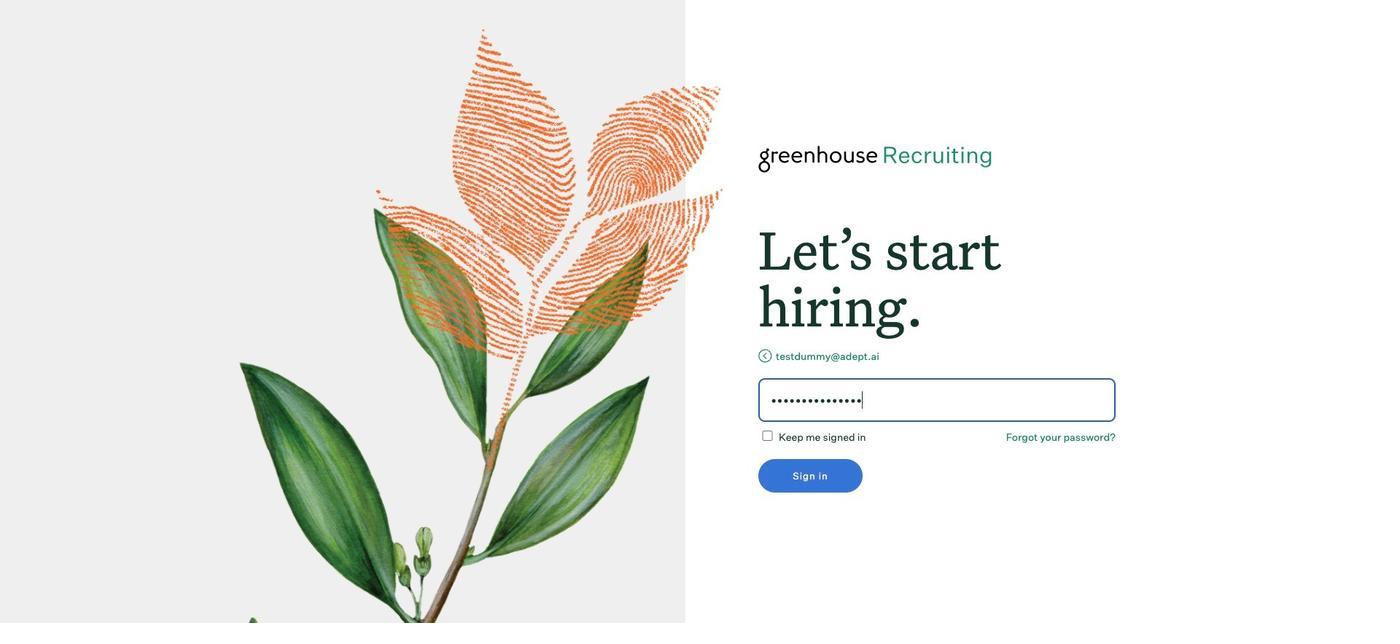 Task type: locate. For each thing, give the bounding box(es) containing it.
None checkbox
[[759, 431, 777, 441]]



Task type: vqa. For each thing, say whether or not it's contained in the screenshot.
-
no



Task type: describe. For each thing, give the bounding box(es) containing it.
Password password field
[[759, 379, 1116, 422]]



